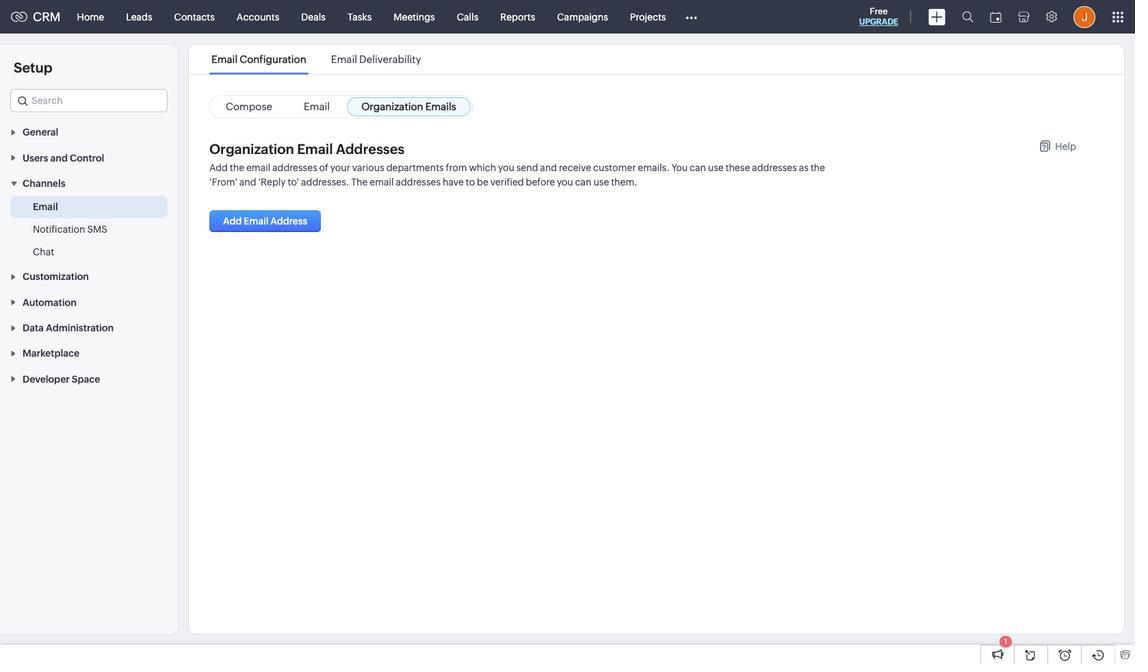 Task type: locate. For each thing, give the bounding box(es) containing it.
free
[[870, 6, 888, 16]]

the right as
[[811, 162, 826, 173]]

be
[[477, 177, 489, 188]]

0 horizontal spatial email
[[246, 162, 271, 173]]

customization button
[[0, 264, 178, 289]]

1 horizontal spatial you
[[557, 177, 574, 188]]

users and control button
[[0, 145, 178, 170]]

0 horizontal spatial can
[[576, 177, 592, 188]]

0 vertical spatial use
[[708, 162, 724, 173]]

the
[[230, 162, 245, 173], [811, 162, 826, 173]]

email up 'reply
[[246, 162, 271, 173]]

add
[[210, 162, 228, 173], [223, 216, 242, 227]]

1 horizontal spatial can
[[690, 162, 707, 173]]

chat
[[33, 247, 54, 257]]

0 horizontal spatial and
[[50, 152, 68, 163]]

you
[[498, 162, 515, 173], [557, 177, 574, 188]]

free upgrade
[[860, 6, 899, 27]]

0 horizontal spatial you
[[498, 162, 515, 173]]

0 vertical spatial organization
[[362, 101, 424, 112]]

setup
[[14, 60, 52, 75]]

0 horizontal spatial use
[[594, 177, 610, 188]]

use down customer
[[594, 177, 610, 188]]

you up verified
[[498, 162, 515, 173]]

addresses down departments
[[396, 177, 441, 188]]

to
[[466, 177, 475, 188]]

the
[[351, 177, 368, 188]]

the up 'from'
[[230, 162, 245, 173]]

crm
[[33, 10, 61, 24]]

email link down channels
[[33, 200, 58, 214]]

email link up organization email addresses
[[290, 97, 344, 116]]

1 vertical spatial organization
[[210, 141, 294, 157]]

Other Modules field
[[677, 6, 707, 28]]

upgrade
[[860, 17, 899, 27]]

add email address button
[[210, 210, 321, 232]]

can down the receive
[[576, 177, 592, 188]]

list
[[199, 45, 434, 74]]

Search text field
[[11, 90, 167, 112]]

email configuration
[[212, 53, 307, 65]]

1 vertical spatial you
[[557, 177, 574, 188]]

email inside channels region
[[33, 201, 58, 212]]

notification
[[33, 224, 85, 235]]

0 vertical spatial you
[[498, 162, 515, 173]]

organization up 'reply
[[210, 141, 294, 157]]

0 horizontal spatial the
[[230, 162, 245, 173]]

calls
[[457, 11, 479, 22]]

email down various
[[370, 177, 394, 188]]

accounts
[[237, 11, 280, 22]]

None field
[[10, 89, 168, 112]]

add email address
[[223, 216, 308, 227]]

various
[[352, 162, 385, 173]]

data
[[23, 323, 44, 333]]

1 vertical spatial email link
[[33, 200, 58, 214]]

organization down "deliverability"
[[362, 101, 424, 112]]

email
[[212, 53, 238, 65], [331, 53, 357, 65], [304, 101, 330, 112], [297, 141, 333, 157], [33, 201, 58, 212], [244, 216, 269, 227]]

organization
[[362, 101, 424, 112], [210, 141, 294, 157]]

marketplace button
[[0, 340, 178, 366]]

1 horizontal spatial the
[[811, 162, 826, 173]]

reports
[[501, 11, 536, 22]]

organization for organization emails
[[362, 101, 424, 112]]

projects
[[631, 11, 667, 22]]

departments
[[387, 162, 444, 173]]

email down channels
[[33, 201, 58, 212]]

and right users
[[50, 152, 68, 163]]

1 vertical spatial email
[[370, 177, 394, 188]]

you down the receive
[[557, 177, 574, 188]]

reports link
[[490, 0, 547, 33]]

can
[[690, 162, 707, 173], [576, 177, 592, 188]]

and left 'reply
[[239, 177, 257, 188]]

channels button
[[0, 170, 178, 196]]

home link
[[66, 0, 115, 33]]

'from'
[[210, 177, 238, 188]]

0 horizontal spatial email link
[[33, 200, 58, 214]]

add up 'from'
[[210, 162, 228, 173]]

email left the address
[[244, 216, 269, 227]]

1 horizontal spatial and
[[239, 177, 257, 188]]

0 horizontal spatial organization
[[210, 141, 294, 157]]

and up before
[[540, 162, 558, 173]]

data administration
[[23, 323, 114, 333]]

add inside add the email addresses of your various departments from which you send and receive customer emails. you can use these addresses as the 'from' and 'reply to' addresses. the email addresses have to be verified before you can use them.
[[210, 162, 228, 173]]

1 vertical spatial can
[[576, 177, 592, 188]]

addresses left as
[[753, 162, 798, 173]]

compose
[[226, 101, 273, 112]]

control
[[70, 152, 104, 163]]

1 horizontal spatial email link
[[290, 97, 344, 116]]

use
[[708, 162, 724, 173], [594, 177, 610, 188]]

calls link
[[446, 0, 490, 33]]

0 vertical spatial add
[[210, 162, 228, 173]]

automation button
[[0, 289, 178, 315]]

tasks link
[[337, 0, 383, 33]]

add down 'from'
[[223, 216, 242, 227]]

2 the from the left
[[811, 162, 826, 173]]

and
[[50, 152, 68, 163], [540, 162, 558, 173], [239, 177, 257, 188]]

campaigns
[[558, 11, 609, 22]]

2 horizontal spatial and
[[540, 162, 558, 173]]

can right the you
[[690, 162, 707, 173]]

your
[[331, 162, 351, 173]]

verified
[[491, 177, 524, 188]]

leads
[[126, 11, 152, 22]]

receive
[[559, 162, 592, 173]]

email link
[[290, 97, 344, 116], [33, 200, 58, 214]]

addresses up to'
[[273, 162, 318, 173]]

space
[[72, 374, 100, 385]]

email up organization email addresses
[[304, 101, 330, 112]]

customer
[[594, 162, 636, 173]]

1 horizontal spatial organization
[[362, 101, 424, 112]]

home
[[77, 11, 104, 22]]

organization email addresses
[[210, 141, 405, 157]]

them.
[[612, 177, 638, 188]]

add for add email address
[[223, 216, 242, 227]]

tasks
[[348, 11, 372, 22]]

profile element
[[1066, 0, 1104, 33]]

search element
[[954, 0, 983, 34]]

send
[[517, 162, 539, 173]]

deals link
[[291, 0, 337, 33]]

1
[[1005, 637, 1008, 646]]

email
[[246, 162, 271, 173], [370, 177, 394, 188]]

developer
[[23, 374, 70, 385]]

1 vertical spatial add
[[223, 216, 242, 227]]

use left these at the right of page
[[708, 162, 724, 173]]

add inside button
[[223, 216, 242, 227]]

0 vertical spatial email
[[246, 162, 271, 173]]

and inside dropdown button
[[50, 152, 68, 163]]

0 horizontal spatial addresses
[[273, 162, 318, 173]]

address
[[271, 216, 308, 227]]



Task type: vqa. For each thing, say whether or not it's contained in the screenshot.
send
yes



Task type: describe. For each thing, give the bounding box(es) containing it.
0 vertical spatial email link
[[290, 97, 344, 116]]

channels region
[[0, 196, 178, 264]]

email up of
[[297, 141, 333, 157]]

2 horizontal spatial addresses
[[753, 162, 798, 173]]

notification sms
[[33, 224, 107, 235]]

leads link
[[115, 0, 163, 33]]

deals
[[301, 11, 326, 22]]

general
[[23, 127, 58, 138]]

1 horizontal spatial email
[[370, 177, 394, 188]]

sms
[[87, 224, 107, 235]]

before
[[526, 177, 555, 188]]

compose link
[[212, 97, 287, 116]]

to'
[[288, 177, 299, 188]]

profile image
[[1074, 6, 1096, 28]]

configuration
[[240, 53, 307, 65]]

addresses
[[336, 141, 405, 157]]

organization emails
[[362, 101, 457, 112]]

1 horizontal spatial use
[[708, 162, 724, 173]]

add the email addresses of your various departments from which you send and receive customer emails. you can use these addresses as the 'from' and 'reply to' addresses. the email addresses have to be verified before you can use them.
[[210, 162, 826, 188]]

email down "tasks" link
[[331, 53, 357, 65]]

developer space
[[23, 374, 100, 385]]

users
[[23, 152, 48, 163]]

meetings link
[[383, 0, 446, 33]]

create menu element
[[921, 0, 954, 33]]

users and control
[[23, 152, 104, 163]]

customization
[[23, 271, 89, 282]]

notification sms link
[[33, 223, 107, 236]]

'reply
[[258, 177, 286, 188]]

contacts
[[174, 11, 215, 22]]

0 vertical spatial can
[[690, 162, 707, 173]]

create menu image
[[929, 9, 946, 25]]

add for add the email addresses of your various departments from which you send and receive customer emails. you can use these addresses as the 'from' and 'reply to' addresses. the email addresses have to be verified before you can use them.
[[210, 162, 228, 173]]

chat link
[[33, 245, 54, 259]]

email configuration link
[[210, 53, 309, 65]]

organization emails link
[[347, 97, 471, 116]]

search image
[[963, 11, 974, 23]]

automation
[[23, 297, 77, 308]]

channels
[[23, 178, 66, 189]]

data administration button
[[0, 315, 178, 340]]

from
[[446, 162, 467, 173]]

as
[[800, 162, 809, 173]]

these
[[726, 162, 751, 173]]

list containing email configuration
[[199, 45, 434, 74]]

1 the from the left
[[230, 162, 245, 173]]

crm link
[[11, 10, 61, 24]]

accounts link
[[226, 0, 291, 33]]

emails.
[[638, 162, 670, 173]]

email deliverability
[[331, 53, 421, 65]]

1 vertical spatial use
[[594, 177, 610, 188]]

developer space button
[[0, 366, 178, 391]]

projects link
[[620, 0, 677, 33]]

marketplace
[[23, 348, 79, 359]]

organization for organization email addresses
[[210, 141, 294, 157]]

general button
[[0, 119, 178, 145]]

campaigns link
[[547, 0, 620, 33]]

which
[[469, 162, 497, 173]]

you
[[672, 162, 688, 173]]

calendar image
[[991, 11, 1002, 22]]

contacts link
[[163, 0, 226, 33]]

1 horizontal spatial addresses
[[396, 177, 441, 188]]

of
[[319, 162, 329, 173]]

email deliverability link
[[329, 53, 424, 65]]

administration
[[46, 323, 114, 333]]

help
[[1056, 141, 1077, 152]]

email left configuration
[[212, 53, 238, 65]]

meetings
[[394, 11, 435, 22]]

email inside button
[[244, 216, 269, 227]]

have
[[443, 177, 464, 188]]

addresses.
[[301, 177, 350, 188]]

deliverability
[[359, 53, 421, 65]]

emails
[[426, 101, 457, 112]]



